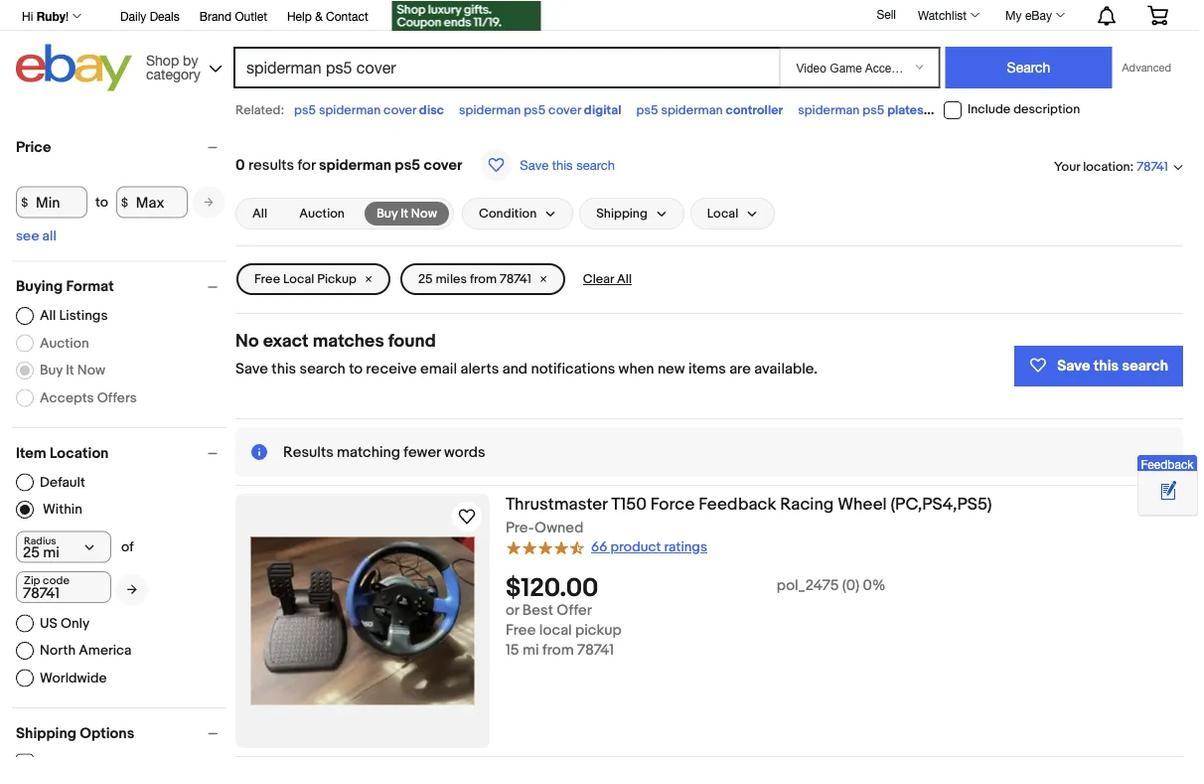 Task type: describe. For each thing, give the bounding box(es) containing it.
brand
[[199, 9, 232, 23]]

results matching fewer words
[[283, 443, 486, 461]]

america
[[79, 642, 132, 659]]

sell link
[[868, 7, 905, 21]]

related:
[[236, 102, 284, 118]]

66 product ratings link
[[506, 538, 708, 556]]

include
[[968, 102, 1011, 117]]

by
[[183, 52, 198, 68]]

miles
[[436, 272, 467, 287]]

results matching fewer words region
[[236, 427, 1184, 477]]

email
[[420, 360, 457, 378]]

2 horizontal spatial search
[[1123, 357, 1169, 375]]

your
[[1054, 159, 1081, 174]]

1 vertical spatial local
[[283, 272, 314, 287]]

0 vertical spatial feedback
[[1141, 457, 1194, 471]]

for
[[298, 156, 316, 174]]

1 vertical spatial save this search button
[[1015, 346, 1184, 387]]

buy it now inside $120.00 main content
[[377, 206, 437, 221]]

mi
[[523, 642, 539, 660]]

free local pickup
[[254, 272, 357, 287]]

pol_2475 (0) 0% or best offer free local pickup 15 mi from 78741
[[506, 577, 886, 660]]

advanced link
[[1113, 48, 1182, 87]]

spiderman ps5 plates
[[798, 102, 924, 118]]

shipping options
[[16, 725, 134, 742]]

:
[[1131, 159, 1134, 174]]

spiderman ps5
[[939, 102, 1028, 118]]

matches
[[313, 330, 384, 352]]

buying format
[[16, 278, 114, 296]]

15
[[506, 642, 519, 660]]

clear all
[[583, 272, 632, 287]]

0 results for spiderman ps5 cover
[[236, 156, 463, 174]]

save this search for the leftmost save this search button
[[520, 157, 615, 172]]

north
[[40, 642, 76, 659]]

all
[[42, 228, 57, 245]]

force
[[651, 494, 695, 515]]

daily deals link
[[120, 6, 180, 28]]

1 horizontal spatial this
[[552, 157, 573, 172]]

listings
[[59, 307, 108, 324]]

racing
[[780, 494, 834, 515]]

Minimum Value in $ text field
[[16, 186, 87, 218]]

price
[[16, 138, 51, 156]]

price button
[[16, 138, 227, 156]]

buying
[[16, 278, 63, 296]]

now inside text box
[[411, 206, 437, 221]]

clear
[[583, 272, 614, 287]]

save for the bottom save this search button
[[1058, 357, 1091, 375]]

0 horizontal spatial it
[[66, 362, 74, 379]]

when
[[619, 360, 654, 378]]

watchlist link
[[907, 3, 989, 27]]

78741 inside pol_2475 (0) 0% or best offer free local pickup 15 mi from 78741
[[577, 642, 614, 660]]

to inside no exact matches found save this search to receive email alerts and notifications when new items are available.
[[349, 360, 363, 378]]

description
[[1014, 102, 1081, 117]]

notifications
[[531, 360, 615, 378]]

ratings
[[664, 539, 708, 556]]

&
[[315, 9, 323, 23]]

digital
[[584, 102, 622, 118]]

advanced
[[1123, 61, 1172, 74]]

accepts offers
[[40, 389, 137, 406]]

condition
[[479, 206, 537, 221]]

default link
[[16, 474, 85, 491]]

0 horizontal spatial buy
[[40, 362, 63, 379]]

Maximum Value in $ text field
[[116, 186, 188, 218]]

product
[[611, 539, 661, 556]]

shop by category button
[[137, 44, 227, 87]]

pickup
[[575, 622, 622, 640]]

$ for minimum value in $ text field
[[21, 195, 28, 209]]

account navigation
[[11, 0, 1184, 33]]

feedback inside thrustmaster t150 force feedback racing wheel (pc,ps4,ps5) pre-owned
[[699, 494, 777, 515]]

all for all
[[252, 206, 268, 221]]

daily
[[120, 9, 146, 23]]

brand outlet
[[199, 9, 267, 23]]

Buy It Now selected text field
[[377, 205, 437, 223]]

shipping options button
[[16, 725, 227, 742]]

item location
[[16, 444, 109, 462]]

spiderman ps5 cover digital
[[459, 102, 622, 118]]

hi
[[22, 9, 33, 23]]

save for the leftmost save this search button
[[520, 157, 549, 172]]

item location button
[[16, 444, 227, 462]]

thrustmaster t150 force feedback racing wheel (pc,ps4,ps5) pre-owned
[[506, 494, 992, 537]]

this inside no exact matches found save this search to receive email alerts and notifications when new items are available.
[[272, 360, 296, 378]]

condition button
[[462, 198, 574, 230]]

78741 for 25 miles from 78741
[[500, 272, 532, 287]]

accepts
[[40, 389, 94, 406]]

us only link
[[16, 615, 90, 633]]

results
[[283, 443, 334, 461]]

0 horizontal spatial save this search button
[[474, 148, 621, 182]]

shipping for shipping
[[597, 206, 648, 221]]

no exact matches found save this search to receive email alerts and notifications when new items are available.
[[236, 330, 818, 378]]

shop by category banner
[[11, 0, 1184, 96]]

0%
[[863, 577, 886, 595]]

$120.00 main content
[[236, 128, 1184, 758]]

thrustmaster
[[506, 494, 608, 515]]

78741 for your location : 78741
[[1137, 159, 1169, 175]]

owned
[[535, 519, 584, 537]]

pickup
[[317, 272, 357, 287]]

my ebay link
[[995, 3, 1074, 27]]

none submit inside the shop by category banner
[[946, 47, 1113, 88]]

category
[[146, 66, 200, 82]]

shop
[[146, 52, 179, 68]]



Task type: locate. For each thing, give the bounding box(es) containing it.
0 vertical spatial auction
[[299, 206, 345, 221]]

from right the "miles" on the left
[[470, 272, 497, 287]]

cover down "disc"
[[424, 156, 463, 174]]

found
[[388, 330, 436, 352]]

thrustmaster t150 force feedback racing wheel (pc,ps4,ps5) image
[[251, 537, 475, 705]]

buy it now up 25
[[377, 206, 437, 221]]

1 vertical spatial free
[[506, 622, 536, 640]]

ebay
[[1026, 8, 1052, 22]]

1 horizontal spatial search
[[577, 157, 615, 172]]

1 vertical spatial buy it now
[[40, 362, 105, 379]]

default
[[40, 474, 85, 491]]

wheel
[[838, 494, 887, 515]]

help
[[287, 9, 312, 23]]

options
[[80, 725, 134, 742]]

0 vertical spatial free
[[254, 272, 280, 287]]

within
[[43, 501, 82, 518]]

0 vertical spatial from
[[470, 272, 497, 287]]

it
[[401, 206, 408, 221], [66, 362, 74, 379]]

this
[[552, 157, 573, 172], [1094, 357, 1119, 375], [272, 360, 296, 378]]

pre-
[[506, 519, 535, 537]]

1 horizontal spatial buy
[[377, 206, 398, 221]]

1 horizontal spatial auction
[[299, 206, 345, 221]]

1 horizontal spatial to
[[349, 360, 363, 378]]

auction down all listings "link"
[[40, 335, 89, 352]]

plates
[[888, 102, 924, 118]]

ps5 spiderman cover disc
[[294, 102, 444, 118]]

auction link
[[287, 202, 357, 226]]

spiderman down search for anything text field
[[459, 102, 521, 118]]

to right minimum value in $ text field
[[95, 194, 108, 211]]

deals
[[150, 9, 180, 23]]

0 horizontal spatial feedback
[[699, 494, 777, 515]]

0 horizontal spatial $
[[21, 195, 28, 209]]

0 vertical spatial buy
[[377, 206, 398, 221]]

2 horizontal spatial this
[[1094, 357, 1119, 375]]

save this search for the bottom save this search button
[[1058, 357, 1169, 375]]

only
[[61, 615, 90, 632]]

0 vertical spatial to
[[95, 194, 108, 211]]

matching
[[337, 443, 400, 461]]

buy
[[377, 206, 398, 221], [40, 362, 63, 379]]

local left pickup
[[283, 272, 314, 287]]

1 vertical spatial buy
[[40, 362, 63, 379]]

1 vertical spatial all
[[617, 272, 632, 287]]

clear all link
[[575, 263, 640, 295]]

78741 down pickup
[[577, 642, 614, 660]]

it inside text box
[[401, 206, 408, 221]]

it down 0 results for spiderman ps5 cover
[[401, 206, 408, 221]]

None text field
[[16, 571, 111, 603]]

1 vertical spatial it
[[66, 362, 74, 379]]

1 horizontal spatial from
[[543, 642, 574, 660]]

north america
[[40, 642, 132, 659]]

cover for spiderman
[[384, 102, 416, 118]]

spiderman
[[319, 102, 381, 118], [459, 102, 521, 118], [661, 102, 723, 118], [798, 102, 860, 118], [939, 102, 1001, 118], [319, 156, 392, 174]]

2 horizontal spatial cover
[[549, 102, 581, 118]]

words
[[444, 443, 486, 461]]

all down buying
[[40, 307, 56, 324]]

1 vertical spatial save this search
[[1058, 357, 1169, 375]]

worldwide link
[[16, 669, 107, 687]]

1 horizontal spatial it
[[401, 206, 408, 221]]

1 vertical spatial now
[[77, 362, 105, 379]]

1 horizontal spatial save
[[520, 157, 549, 172]]

include description
[[968, 102, 1081, 117]]

cover left "disc"
[[384, 102, 416, 118]]

0 horizontal spatial local
[[283, 272, 314, 287]]

0 vertical spatial save this search
[[520, 157, 615, 172]]

of
[[121, 539, 134, 556]]

save this search button
[[474, 148, 621, 182], [1015, 346, 1184, 387]]

shipping up clear all on the top
[[597, 206, 648, 221]]

(pc,ps4,ps5)
[[891, 494, 992, 515]]

2 vertical spatial all
[[40, 307, 56, 324]]

1 horizontal spatial 78741
[[577, 642, 614, 660]]

25 miles from 78741
[[418, 272, 532, 287]]

2 horizontal spatial 78741
[[1137, 159, 1169, 175]]

buy it now up accepts
[[40, 362, 105, 379]]

auction inside $120.00 main content
[[299, 206, 345, 221]]

1 horizontal spatial save this search button
[[1015, 346, 1184, 387]]

to down matches
[[349, 360, 363, 378]]

thrustmaster t150 force feedback racing wheel (pc,ps4,ps5) heading
[[506, 494, 992, 515]]

1 horizontal spatial $
[[121, 195, 128, 209]]

or
[[506, 602, 519, 620]]

66 product ratings
[[591, 539, 708, 556]]

now up 'accepts offers'
[[77, 362, 105, 379]]

all for all listings
[[40, 307, 56, 324]]

1 horizontal spatial local
[[707, 206, 739, 221]]

offers
[[97, 389, 137, 406]]

0 horizontal spatial to
[[95, 194, 108, 211]]

0 vertical spatial shipping
[[597, 206, 648, 221]]

buy it now link
[[365, 202, 449, 226]]

now up 25
[[411, 206, 437, 221]]

0 vertical spatial local
[[707, 206, 739, 221]]

0 vertical spatial save this search button
[[474, 148, 621, 182]]

shipping down worldwide 'link'
[[16, 725, 76, 742]]

all right clear
[[617, 272, 632, 287]]

0 horizontal spatial all
[[40, 307, 56, 324]]

all inside 'link'
[[617, 272, 632, 287]]

1 vertical spatial auction
[[40, 335, 89, 352]]

search inside no exact matches found save this search to receive email alerts and notifications when new items are available.
[[300, 360, 346, 378]]

search
[[577, 157, 615, 172], [1123, 357, 1169, 375], [300, 360, 346, 378]]

watch thrustmaster t150 force feedback racing wheel (pc,ps4,ps5) image
[[455, 505, 479, 529]]

shipping inside dropdown button
[[597, 206, 648, 221]]

now
[[411, 206, 437, 221], [77, 362, 105, 379]]

local inside dropdown button
[[707, 206, 739, 221]]

78741 inside your location : 78741
[[1137, 159, 1169, 175]]

1 vertical spatial from
[[543, 642, 574, 660]]

spiderman left controller
[[661, 102, 723, 118]]

alerts
[[461, 360, 499, 378]]

item
[[16, 444, 46, 462]]

location
[[1083, 159, 1131, 174]]

0 vertical spatial buy it now
[[377, 206, 437, 221]]

buying format button
[[16, 278, 227, 296]]

buy up accepts
[[40, 362, 63, 379]]

ps5 inside $120.00 main content
[[395, 156, 421, 174]]

78741 right :
[[1137, 159, 1169, 175]]

your shopping cart image
[[1147, 5, 1170, 25]]

1 horizontal spatial now
[[411, 206, 437, 221]]

spiderman right controller
[[798, 102, 860, 118]]

0 horizontal spatial free
[[254, 272, 280, 287]]

buy inside text box
[[377, 206, 398, 221]]

all down results
[[252, 206, 268, 221]]

0 horizontal spatial now
[[77, 362, 105, 379]]

fewer
[[404, 443, 441, 461]]

shipping
[[597, 206, 648, 221], [16, 725, 76, 742]]

see all button
[[16, 228, 57, 245]]

free
[[254, 272, 280, 287], [506, 622, 536, 640]]

0 vertical spatial now
[[411, 206, 437, 221]]

78741 right the "miles" on the left
[[500, 272, 532, 287]]

66
[[591, 539, 608, 556]]

free up 15
[[506, 622, 536, 640]]

free inside pol_2475 (0) 0% or best offer free local pickup 15 mi from 78741
[[506, 622, 536, 640]]

shipping button
[[580, 198, 685, 230]]

offer
[[557, 602, 592, 620]]

2 $ from the left
[[121, 195, 128, 209]]

cover left digital
[[549, 102, 581, 118]]

local
[[707, 206, 739, 221], [283, 272, 314, 287]]

all link
[[241, 202, 279, 226]]

cover for ps5
[[549, 102, 581, 118]]

1 vertical spatial shipping
[[16, 725, 76, 742]]

outlet
[[235, 9, 267, 23]]

$ for maximum value in $ text field
[[121, 195, 128, 209]]

1 horizontal spatial shipping
[[597, 206, 648, 221]]

cover
[[384, 102, 416, 118], [549, 102, 581, 118], [424, 156, 463, 174]]

disc
[[419, 102, 444, 118]]

1 horizontal spatial all
[[252, 206, 268, 221]]

apply within filter image
[[127, 583, 137, 596]]

daily deals
[[120, 9, 180, 23]]

1 horizontal spatial cover
[[424, 156, 463, 174]]

Search for anything text field
[[237, 49, 776, 86]]

my ebay
[[1006, 8, 1052, 22]]

1 vertical spatial feedback
[[699, 494, 777, 515]]

thrustmaster t150 force feedback racing wheel (pc,ps4,ps5) link
[[506, 494, 1184, 519]]

0 horizontal spatial 78741
[[500, 272, 532, 287]]

us
[[40, 615, 57, 632]]

t150
[[611, 494, 647, 515]]

0 horizontal spatial this
[[272, 360, 296, 378]]

0 horizontal spatial search
[[300, 360, 346, 378]]

2 horizontal spatial all
[[617, 272, 632, 287]]

0 vertical spatial it
[[401, 206, 408, 221]]

1 vertical spatial 78741
[[500, 272, 532, 287]]

spiderman up 0 results for spiderman ps5 cover
[[319, 102, 381, 118]]

0 horizontal spatial cover
[[384, 102, 416, 118]]

all listings link
[[16, 307, 108, 325]]

help & contact
[[287, 9, 368, 23]]

your location : 78741
[[1054, 159, 1169, 175]]

0 horizontal spatial buy it now
[[40, 362, 105, 379]]

0 horizontal spatial auction
[[40, 335, 89, 352]]

us only
[[40, 615, 90, 632]]

get the coupon image
[[392, 1, 541, 31]]

watchlist
[[918, 8, 967, 22]]

location
[[50, 444, 109, 462]]

brand outlet link
[[199, 6, 267, 28]]

1 horizontal spatial buy it now
[[377, 206, 437, 221]]

it up accepts
[[66, 362, 74, 379]]

0 vertical spatial 78741
[[1137, 159, 1169, 175]]

from inside pol_2475 (0) 0% or best offer free local pickup 15 mi from 78741
[[543, 642, 574, 660]]

$ up see
[[21, 195, 28, 209]]

0 horizontal spatial shipping
[[16, 725, 76, 742]]

all inside "link"
[[40, 307, 56, 324]]

spiderman right for at left
[[319, 156, 392, 174]]

free local pickup link
[[237, 263, 391, 295]]

see all
[[16, 228, 57, 245]]

from
[[470, 272, 497, 287], [543, 642, 574, 660]]

2 vertical spatial 78741
[[577, 642, 614, 660]]

buy down 0 results for spiderman ps5 cover
[[377, 206, 398, 221]]

1 $ from the left
[[21, 195, 28, 209]]

local
[[539, 622, 572, 640]]

auction
[[299, 206, 345, 221], [40, 335, 89, 352]]

$ down price dropdown button
[[121, 195, 128, 209]]

see
[[16, 228, 39, 245]]

contact
[[326, 9, 368, 23]]

None submit
[[946, 47, 1113, 88]]

spiderman inside $120.00 main content
[[319, 156, 392, 174]]

spiderman right plates
[[939, 102, 1001, 118]]

!
[[66, 9, 69, 23]]

1 vertical spatial to
[[349, 360, 363, 378]]

0 horizontal spatial save this search
[[520, 157, 615, 172]]

1 horizontal spatial save this search
[[1058, 357, 1169, 375]]

my
[[1006, 8, 1022, 22]]

hi ruby !
[[22, 9, 69, 23]]

2 horizontal spatial save
[[1058, 357, 1091, 375]]

best
[[523, 602, 554, 620]]

1 horizontal spatial feedback
[[1141, 457, 1194, 471]]

are
[[730, 360, 751, 378]]

sell
[[877, 7, 896, 21]]

local right shipping dropdown button
[[707, 206, 739, 221]]

0 vertical spatial all
[[252, 206, 268, 221]]

no
[[236, 330, 259, 352]]

(0)
[[843, 577, 860, 595]]

from down local on the bottom of page
[[543, 642, 574, 660]]

0 horizontal spatial from
[[470, 272, 497, 287]]

auction down for at left
[[299, 206, 345, 221]]

cover inside $120.00 main content
[[424, 156, 463, 174]]

1 horizontal spatial free
[[506, 622, 536, 640]]

free up exact
[[254, 272, 280, 287]]

save inside no exact matches found save this search to receive email alerts and notifications when new items are available.
[[236, 360, 268, 378]]

0 horizontal spatial save
[[236, 360, 268, 378]]

shipping for shipping options
[[16, 725, 76, 742]]

receive
[[366, 360, 417, 378]]



Task type: vqa. For each thing, say whether or not it's contained in the screenshot.
the daily deals
yes



